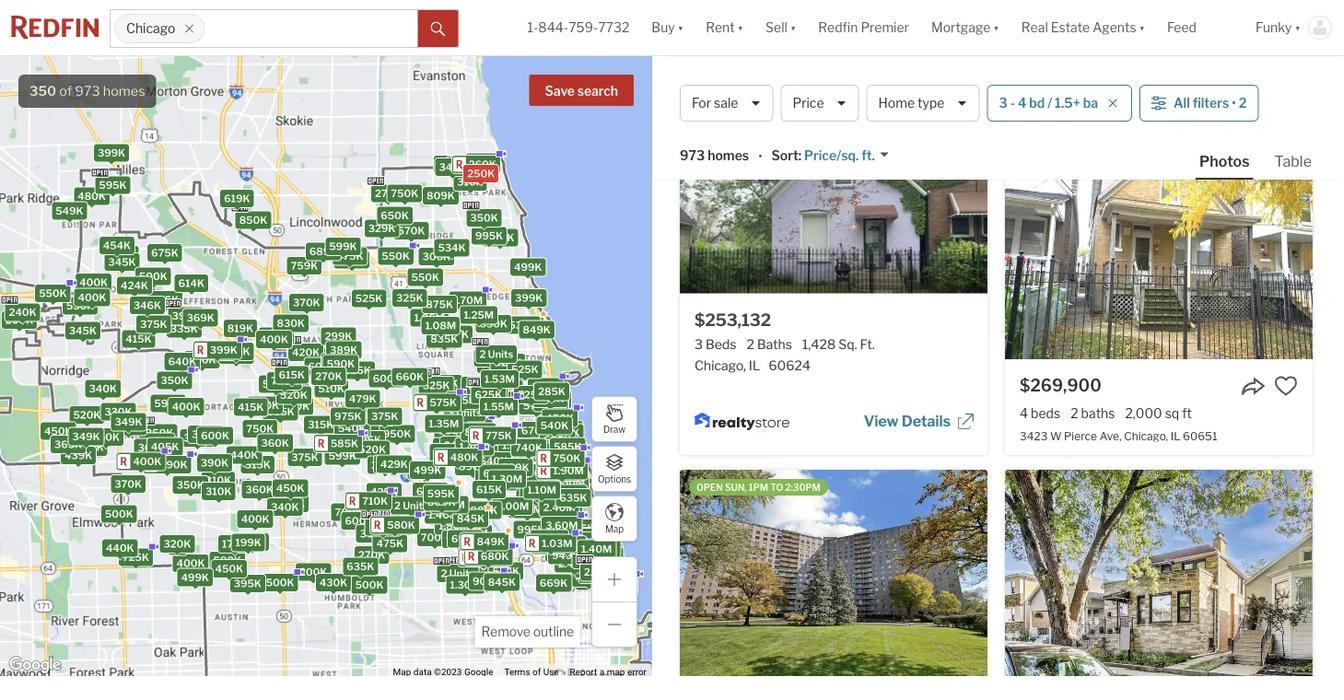 Task type: vqa. For each thing, say whether or not it's contained in the screenshot.
429K
yes



Task type: describe. For each thing, give the bounding box(es) containing it.
buy ▾ button
[[652, 0, 684, 55]]

960k
[[458, 511, 486, 523]]

599k up 2.80m
[[589, 549, 617, 561]]

1.65m
[[512, 504, 543, 516]]

1.95m down 1.38m
[[585, 564, 615, 576]]

689k
[[309, 245, 337, 257]]

favorite button image
[[1274, 374, 1298, 398]]

759-
[[569, 20, 598, 35]]

0 vertical spatial 425k
[[552, 430, 579, 442]]

0 horizontal spatial 3
[[448, 407, 454, 419]]

360k up '519k'
[[138, 442, 166, 454]]

▾ for mortgage ▾
[[994, 20, 1000, 35]]

320k
[[164, 538, 191, 550]]

1.80m
[[439, 520, 470, 532]]

2 horizontal spatial 520k
[[359, 444, 386, 456]]

baths for $269,900
[[1081, 405, 1115, 421]]

beds for $500,000
[[1031, 68, 1061, 84]]

submit search image
[[431, 22, 445, 37]]

1 horizontal spatial 1.50m
[[546, 464, 577, 476]]

7732
[[598, 20, 630, 35]]

454k
[[103, 240, 131, 252]]

4 beds for $500,000
[[1020, 68, 1061, 84]]

250k
[[467, 168, 495, 180]]

946k
[[562, 548, 590, 560]]

4 beds for $269,900
[[1020, 405, 1061, 421]]

price button
[[781, 85, 859, 122]]

1.95m up 2.80m
[[576, 554, 607, 566]]

0 horizontal spatial 675k
[[151, 247, 178, 259]]

0 horizontal spatial 1.20m
[[479, 471, 509, 483]]

1 horizontal spatial 390k
[[201, 457, 229, 469]]

n for $249,500
[[724, 92, 732, 105]]

600k up 510k
[[308, 361, 337, 373]]

900k
[[473, 576, 501, 588]]

430k
[[320, 577, 348, 589]]

650k right 1.08m
[[479, 318, 508, 330]]

1 vertical spatial 640k
[[480, 455, 508, 467]]

1 horizontal spatial 1.70m
[[534, 533, 565, 545]]

pierce
[[1064, 429, 1097, 442]]

1.40m down 870k
[[459, 441, 490, 453]]

179k
[[222, 538, 247, 550]]

550k left 424k
[[39, 288, 67, 300]]

700k down 860k
[[421, 532, 449, 544]]

all filters • 2
[[1174, 95, 1247, 111]]

0 vertical spatial 349k
[[115, 416, 142, 428]]

1 vertical spatial 270k
[[315, 370, 342, 382]]

1.40m down 670k
[[520, 441, 551, 453]]

1 horizontal spatial 325k
[[438, 159, 465, 171]]

600k up 4.00m
[[483, 468, 512, 480]]

0 vertical spatial 3 units
[[506, 319, 540, 331]]

2 vertical spatial 2.00m
[[580, 575, 612, 587]]

n for $500,000
[[1049, 92, 1058, 105]]

photos
[[1200, 152, 1250, 170]]

599k left 1.18m
[[329, 450, 356, 462]]

home type
[[879, 95, 945, 111]]

424k
[[121, 280, 148, 292]]

type
[[918, 95, 945, 111]]

buy ▾
[[652, 20, 684, 35]]

1.40m down 3.60m
[[534, 539, 565, 551]]

299k
[[325, 330, 352, 342]]

1-844-759-7732 link
[[527, 20, 630, 35]]

1.03m up 946k
[[570, 533, 600, 545]]

510k
[[318, 383, 345, 395]]

2 inside button
[[1239, 95, 1247, 111]]

0 vertical spatial 775k
[[481, 358, 508, 370]]

650k up the 329k
[[381, 209, 409, 221]]

0 vertical spatial 1.30m
[[492, 473, 523, 485]]

city
[[1241, 80, 1270, 98]]

chicago
[[126, 21, 175, 36]]

0 vertical spatial 340k
[[262, 330, 290, 342]]

options
[[598, 474, 631, 485]]

800k down 924k
[[369, 521, 398, 533]]

2 vertical spatial 375k
[[291, 452, 318, 464]]

2 units down 1.75m
[[592, 574, 626, 586]]

favorite button checkbox for $269,900
[[1274, 374, 1298, 398]]

3,750 for 3,750 sq ft (lot)
[[1201, 68, 1237, 84]]

2 vertical spatial 635k
[[347, 561, 374, 573]]

0 horizontal spatial 949k
[[552, 549, 580, 561]]

ft for $269,900
[[1182, 405, 1192, 421]]

1 vertical spatial 200k
[[299, 566, 327, 578]]

455k
[[67, 433, 95, 445]]

sort :
[[772, 148, 802, 163]]

ft left "(lot)"
[[1257, 68, 1267, 84]]

2 vertical spatial 270k
[[358, 549, 385, 561]]

il right all
[[1190, 92, 1200, 105]]

1 horizontal spatial 595k
[[154, 398, 182, 410]]

1 vertical spatial 345k
[[108, 256, 136, 268]]

0 horizontal spatial 973
[[75, 83, 100, 99]]

ft.
[[862, 148, 875, 163]]

▾ for rent ▾
[[738, 20, 744, 35]]

2 units right 710k
[[394, 500, 428, 512]]

519k
[[156, 458, 182, 470]]

1.5+
[[1055, 95, 1081, 111]]

0 horizontal spatial 375k
[[140, 319, 167, 330]]

ba
[[1083, 95, 1098, 111]]

4 for $500,000
[[1020, 68, 1028, 84]]

0 vertical spatial 625k
[[475, 389, 502, 401]]

0 horizontal spatial 440k
[[106, 542, 134, 554]]

0 vertical spatial 306k
[[423, 251, 451, 263]]

search
[[577, 83, 618, 99]]

2 baths for $269,900
[[1071, 405, 1115, 421]]

899k
[[570, 531, 598, 542]]

guide
[[1273, 80, 1312, 98]]

1 vertical spatial 635k
[[560, 492, 587, 504]]

3.20m
[[587, 546, 619, 558]]

973 inside 973 homes •
[[680, 148, 705, 163]]

2,000 sq ft
[[1125, 405, 1192, 421]]

545k
[[338, 254, 366, 266]]

1.03m down 3.60m
[[542, 537, 573, 549]]

0 horizontal spatial 390k
[[160, 459, 188, 471]]

1.75m
[[591, 559, 621, 571]]

2,000
[[1125, 405, 1162, 421]]

3,750 for 3,750 sq ft
[[1125, 68, 1161, 84]]

1 vertical spatial 3
[[506, 319, 512, 331]]

$269,900
[[1020, 375, 1102, 395]]

360k down 950k
[[371, 459, 399, 471]]

600k up 300k
[[345, 515, 373, 527]]

0 vertical spatial 420k
[[292, 347, 320, 359]]

1 horizontal spatial 530k
[[143, 436, 171, 448]]

0 horizontal spatial 1.70m
[[453, 295, 483, 307]]

0 horizontal spatial 370k
[[115, 478, 142, 490]]

890k
[[459, 461, 487, 473]]

2 vertical spatial 615k
[[608, 580, 634, 592]]

1.40m up 1.80m
[[434, 499, 465, 511]]

575k up 679k
[[537, 393, 564, 405]]

0 vertical spatial 200k
[[5, 314, 33, 326]]

1 horizontal spatial 680k
[[481, 551, 509, 563]]

0 horizontal spatial 540k
[[251, 400, 279, 411]]

650k up 1.80m
[[416, 486, 444, 498]]

809k
[[427, 190, 455, 202]]

1 vertical spatial 349k
[[72, 431, 100, 443]]

550k down the 329k
[[382, 250, 410, 262]]

585k up 560k
[[438, 425, 466, 437]]

750k down 860k
[[434, 510, 461, 522]]

0 vertical spatial 60651
[[1203, 92, 1237, 105]]

3 - 4 bd / 1.5+ ba
[[999, 95, 1098, 111]]

3.60m
[[546, 520, 578, 532]]

0 vertical spatial 240k
[[107, 249, 135, 261]]

0 vertical spatial 549k
[[56, 205, 83, 217]]

table
[[1275, 152, 1312, 170]]

1 vertical spatial 315k
[[245, 459, 271, 471]]

2 baths for $500,000
[[1071, 68, 1115, 84]]

0 vertical spatial 315k
[[308, 419, 334, 431]]

draw button
[[592, 396, 638, 442]]

750k left "809k"
[[391, 188, 418, 200]]

1 vertical spatial 625k
[[443, 445, 471, 457]]

0 vertical spatial 534k
[[438, 242, 466, 254]]

1 479k from the top
[[349, 392, 377, 404]]

2 units down 870k
[[444, 440, 478, 452]]

2 vertical spatial 845k
[[488, 576, 516, 588]]

575k up 1.90m on the left
[[537, 447, 565, 459]]

baths for $500,000
[[1081, 68, 1115, 84]]

sell ▾ button
[[766, 0, 796, 55]]

1.40m down 860k
[[428, 509, 459, 521]]

funky
[[1256, 20, 1292, 35]]

679k
[[523, 415, 550, 427]]

1 vertical spatial 949k
[[593, 565, 621, 577]]

sq right |
[[1240, 68, 1254, 84]]

405k
[[151, 441, 179, 453]]

1 horizontal spatial 540k
[[338, 423, 366, 435]]

2 horizontal spatial 1.70m
[[600, 579, 630, 591]]

600k down 924k
[[381, 521, 409, 533]]

550k down 749k
[[282, 401, 310, 412]]

0 vertical spatial 440k
[[230, 449, 258, 461]]

homes inside 973 homes •
[[708, 148, 749, 163]]

4.00m
[[496, 500, 529, 512]]

600k right 405k
[[201, 430, 229, 442]]

2 horizontal spatial 540k
[[541, 420, 569, 432]]

0 vertical spatial 1.35m
[[429, 418, 459, 430]]

real
[[1022, 20, 1048, 35]]

0 vertical spatial 640k
[[168, 356, 196, 368]]

1.10m down 846k at the bottom left of the page
[[527, 484, 556, 496]]

▾ for buy ▾
[[678, 20, 684, 35]]

sq for $269,900
[[1165, 405, 1180, 421]]

sun,
[[725, 482, 747, 493]]

0 vertical spatial 615k
[[279, 369, 305, 381]]

750k down 749k
[[246, 423, 274, 435]]

585k up 1.07m
[[567, 523, 595, 535]]

0 vertical spatial 415k
[[126, 333, 152, 345]]

800k down 960k
[[444, 529, 473, 541]]

0 horizontal spatial 570k
[[398, 225, 425, 237]]

350k down '519k'
[[177, 479, 205, 491]]

350k down 330k
[[92, 431, 120, 443]]

1.10m up 1.75m
[[588, 545, 617, 557]]

1 vertical spatial 535k
[[267, 406, 295, 418]]

0 horizontal spatial 345k
[[69, 325, 97, 337]]

il down 2,000 sq ft
[[1171, 429, 1181, 442]]

1 horizontal spatial 675k
[[278, 497, 305, 509]]

3,750 sq ft
[[1125, 68, 1191, 84]]

2 units down 925k
[[441, 568, 475, 580]]

1 horizontal spatial 370k
[[293, 297, 320, 309]]

1053 n saint louis ave, chicago, il 60651
[[1020, 92, 1237, 105]]

750k up 1.90m on the left
[[553, 452, 581, 464]]

2 units up 799k
[[486, 449, 519, 461]]

199k
[[235, 537, 261, 549]]

▾ for sell ▾
[[790, 20, 796, 35]]

real estate agents ▾
[[1022, 20, 1145, 35]]

photo of 2211 n 72nd ct, elmwood park, il 60707 image
[[1005, 470, 1313, 677]]

market
[[1113, 80, 1164, 98]]

for
[[692, 95, 711, 111]]

1 horizontal spatial 570k
[[523, 400, 551, 412]]

market insights link
[[1113, 60, 1223, 100]]

price/sq.
[[804, 148, 859, 163]]

1 horizontal spatial 849k
[[523, 324, 551, 336]]

favorite button image for $249,500
[[949, 37, 973, 61]]

ft for $500,000
[[1181, 68, 1191, 84]]

350k down 250k
[[470, 212, 498, 224]]

614k
[[178, 277, 205, 289]]

1.05m
[[473, 388, 504, 400]]

homes
[[790, 74, 858, 99]]

830k
[[277, 317, 305, 329]]

1 vertical spatial 1.30m
[[475, 552, 506, 564]]

remove 3 - 4 bd / 1.5+ ba image
[[1107, 98, 1119, 109]]

285k
[[538, 386, 566, 398]]

il left 60626 at the top of page
[[877, 92, 887, 105]]

4 inside button
[[1018, 95, 1027, 111]]

807k
[[470, 504, 498, 516]]

save search
[[545, 83, 618, 99]]

560k
[[437, 441, 465, 453]]

260k
[[469, 158, 497, 170]]

1 vertical spatial 1.20m
[[558, 536, 588, 547]]

700k down 819k
[[222, 349, 250, 361]]

815k
[[450, 394, 476, 406]]

730k
[[524, 486, 551, 498]]

0 horizontal spatial 975k
[[334, 410, 362, 422]]

2 vertical spatial 340k
[[271, 501, 299, 513]]

sale
[[895, 74, 937, 99]]

800k down 1.00m
[[472, 576, 501, 588]]

1.10m down 925k
[[451, 567, 480, 579]]

0 vertical spatial 2.00m
[[520, 489, 553, 501]]

0 vertical spatial 270k
[[375, 187, 402, 199]]

550k up 875k
[[411, 271, 439, 283]]

favorite button image for $500,000
[[1274, 37, 1298, 61]]

350k left 865k
[[188, 354, 216, 366]]

0 vertical spatial 725k
[[518, 389, 545, 401]]

0 horizontal spatial 485k
[[465, 380, 493, 392]]

0 vertical spatial 345k
[[439, 161, 467, 173]]

sale
[[714, 95, 738, 111]]

700k up 300k
[[335, 507, 363, 518]]

• for homes
[[758, 149, 762, 165]]

885k
[[596, 580, 623, 592]]

0 horizontal spatial 475k
[[152, 294, 179, 306]]

575k up remove
[[493, 565, 520, 577]]

2 vertical spatial 425k
[[370, 486, 398, 498]]

home type button
[[867, 85, 980, 122]]

unit
[[789, 92, 810, 105]]

0 vertical spatial 535k
[[262, 378, 290, 390]]

bd
[[1029, 95, 1045, 111]]

il left unit
[[767, 74, 786, 99]]

350k down 1.06m
[[441, 329, 469, 340]]

60626
[[889, 92, 925, 105]]

1 horizontal spatial 1.35m
[[495, 463, 526, 475]]



Task type: locate. For each thing, give the bounding box(es) containing it.
600k up 950k
[[373, 373, 401, 385]]

favorite button image down funky ▾
[[1274, 37, 1298, 61]]

350k up 405k
[[146, 427, 174, 439]]

479k
[[349, 392, 377, 404], [349, 393, 377, 405]]

rent ▾
[[706, 20, 744, 35]]

845k down 799k
[[486, 476, 514, 488]]

534k down "809k"
[[438, 242, 466, 254]]

270k up 510k
[[315, 370, 342, 382]]

1.40m down 899k on the left bottom
[[581, 543, 612, 555]]

725k
[[518, 389, 545, 401], [355, 434, 381, 446], [122, 552, 149, 564]]

1 horizontal spatial 619k
[[592, 559, 618, 571]]

1 n from the left
[[724, 92, 732, 105]]

favorite button checkbox for $249,500
[[949, 37, 973, 61]]

ft right 2,000
[[1182, 405, 1192, 421]]

2 horizontal spatial 370k
[[534, 441, 561, 453]]

534k
[[438, 242, 466, 254], [509, 319, 537, 331]]

1 vertical spatial 725k
[[355, 434, 381, 446]]

420k down 830k
[[292, 347, 320, 359]]

2 vertical spatial 625k
[[557, 547, 585, 559]]

0 vertical spatial 619k
[[224, 193, 250, 205]]

949k down 899k on the left bottom
[[552, 549, 580, 561]]

:
[[799, 148, 802, 163]]

3 ▾ from the left
[[790, 20, 796, 35]]

of
[[59, 83, 72, 99]]

924k
[[369, 508, 396, 520]]

675k
[[151, 247, 178, 259], [278, 497, 305, 509]]

2 ▾ from the left
[[738, 20, 744, 35]]

0 horizontal spatial 420k
[[292, 347, 320, 359]]

2:30pm
[[785, 482, 821, 493]]

0 horizontal spatial 680k
[[344, 409, 373, 420]]

1 vertical spatial 325k
[[396, 292, 424, 304]]

0 horizontal spatial 725k
[[122, 552, 149, 564]]

2 horizontal spatial 625k
[[557, 547, 585, 559]]

650k down 815k
[[461, 421, 489, 433]]

4 up 3423
[[1020, 405, 1028, 421]]

feed
[[1167, 20, 1197, 35]]

2.00m
[[520, 489, 553, 501], [579, 563, 611, 575], [580, 575, 612, 587]]

sort
[[772, 148, 799, 163]]

0 vertical spatial 4
[[1020, 68, 1028, 84]]

640k down 335k
[[168, 356, 196, 368]]

1 horizontal spatial n
[[1049, 92, 1058, 105]]

800k
[[369, 521, 398, 533], [444, 529, 473, 541], [472, 576, 501, 588]]

2 2 baths from the top
[[1071, 405, 1115, 421]]

1 vertical spatial 3 units
[[448, 407, 482, 419]]

1.10m right 815k
[[478, 393, 507, 405]]

baths up louis
[[1081, 68, 1115, 84]]

1 vertical spatial •
[[758, 149, 762, 165]]

4 up 1053 on the right of page
[[1020, 68, 1028, 84]]

1 vertical spatial 973
[[680, 148, 705, 163]]

585k left 950k
[[331, 438, 358, 450]]

2 units down 2.53m at bottom
[[590, 562, 623, 574]]

350k down 335k
[[161, 375, 189, 387]]

1-
[[527, 20, 538, 35]]

0 horizontal spatial 325k
[[396, 292, 424, 304]]

0 horizontal spatial 3 units
[[448, 407, 482, 419]]

680k up '900k'
[[481, 551, 509, 563]]

google image
[[5, 653, 65, 677]]

favorite button checkbox for $500,000
[[1274, 37, 1298, 61]]

0 vertical spatial 680k
[[344, 409, 373, 420]]

0 horizontal spatial 1.50m
[[502, 439, 533, 451]]

-
[[1010, 95, 1015, 111]]

845k up 1.00m
[[457, 513, 485, 525]]

650k up '900k'
[[467, 560, 495, 572]]

0 vertical spatial 580k
[[387, 519, 415, 531]]

table button
[[1271, 151, 1316, 178]]

390k
[[201, 457, 229, 469], [160, 459, 188, 471]]

675k left 710k
[[278, 497, 305, 509]]

1 horizontal spatial 615k
[[476, 484, 502, 496]]

595k up 1.80m
[[427, 488, 455, 500]]

4 ▾ from the left
[[994, 20, 1000, 35]]

1 vertical spatial 775k
[[486, 430, 512, 442]]

sq
[[1164, 68, 1179, 84], [1240, 68, 1254, 84], [1165, 405, 1180, 421]]

750k up 1.75m
[[589, 542, 617, 554]]

2 units left 950k
[[342, 428, 376, 439]]

2 baths from the top
[[1081, 405, 1115, 421]]

photo of 7061 n kedzie ave #1208, chicago, il 60645 image
[[680, 470, 988, 677]]

850k
[[239, 214, 267, 226], [552, 427, 580, 439], [587, 571, 616, 583]]

for sale button
[[680, 85, 773, 122]]

0 horizontal spatial 306k
[[423, 251, 451, 263]]

480k
[[78, 190, 106, 202], [76, 441, 104, 453], [450, 451, 479, 463]]

sq right 2,000
[[1165, 405, 1180, 421]]

999k
[[555, 488, 583, 500]]

700k down 1.80m
[[421, 532, 449, 544]]

1 ▾ from the left
[[678, 20, 684, 35]]

1 horizontal spatial 995k
[[517, 524, 545, 536]]

1 horizontal spatial favorite button image
[[1274, 37, 1298, 61]]

beds
[[1031, 68, 1061, 84], [1031, 405, 1061, 421]]

3 units up the 647k
[[506, 319, 540, 331]]

640k down 870k
[[480, 455, 508, 467]]

600k up 685k
[[551, 424, 579, 436]]

580k down 179k in the left bottom of the page
[[213, 555, 241, 567]]

▾ for funky ▾
[[1295, 20, 1301, 35]]

1 vertical spatial 534k
[[509, 319, 537, 331]]

$249,500
[[695, 38, 776, 58]]

0 horizontal spatial 534k
[[438, 242, 466, 254]]

1 vertical spatial 2.40m
[[558, 558, 590, 570]]

399k
[[98, 147, 125, 159], [515, 292, 543, 304], [172, 310, 200, 322], [210, 344, 238, 356], [192, 429, 219, 440], [594, 571, 622, 583]]

1 vertical spatial 2 baths
[[1071, 405, 1115, 421]]

499k
[[514, 261, 542, 273], [414, 464, 442, 476], [181, 571, 209, 583], [594, 572, 622, 584]]

2 horizontal spatial 1.50m
[[584, 563, 614, 575]]

615k
[[279, 369, 305, 381], [476, 484, 502, 496], [608, 580, 634, 592]]

1.70m
[[453, 295, 483, 307], [534, 533, 565, 545], [600, 579, 630, 591]]

• left sort
[[758, 149, 762, 165]]

0 vertical spatial 570k
[[398, 225, 425, 237]]

485k up 815k
[[465, 380, 493, 392]]

5 ▾ from the left
[[1139, 20, 1145, 35]]

819k
[[227, 322, 253, 334]]

695k up 2.80m
[[582, 549, 610, 561]]

425k up 924k
[[370, 486, 398, 498]]

415k down 865k
[[238, 401, 264, 413]]

buy ▾ button
[[641, 0, 695, 55]]

1 vertical spatial 1.70m
[[534, 533, 565, 545]]

570k up 679k
[[523, 400, 551, 412]]

1 4 beds from the top
[[1020, 68, 1061, 84]]

remove outline button
[[475, 616, 580, 648]]

2 4 beds from the top
[[1020, 405, 1061, 421]]

2 479k from the top
[[349, 393, 377, 405]]

0 vertical spatial 375k
[[140, 319, 167, 330]]

370k
[[293, 297, 320, 309], [534, 441, 561, 453], [115, 478, 142, 490]]

2 vertical spatial 475k
[[377, 538, 404, 550]]

2 vertical spatial 640k
[[465, 552, 494, 564]]

sq for $500,000
[[1164, 68, 1179, 84]]

325k up 1.06m
[[396, 292, 424, 304]]

1 horizontal spatial homes
[[708, 148, 749, 163]]

6 ▾ from the left
[[1295, 20, 1301, 35]]

map region
[[0, 0, 838, 677]]

0 horizontal spatial •
[[758, 149, 762, 165]]

sell
[[766, 20, 788, 35]]

n right bd
[[1049, 92, 1058, 105]]

real estate agents ▾ button
[[1011, 0, 1156, 55]]

0 horizontal spatial 3,750
[[1125, 68, 1161, 84]]

▾ right funky
[[1295, 20, 1301, 35]]

0 vertical spatial 635k
[[544, 434, 572, 446]]

0 horizontal spatial 349k
[[72, 431, 100, 443]]

2 vertical spatial 1.50m
[[584, 563, 614, 575]]

1.53m
[[485, 373, 515, 385], [562, 532, 592, 544]]

▾ right buy
[[678, 20, 684, 35]]

395k down 199k on the left
[[234, 578, 262, 590]]

1 2 baths from the top
[[1071, 68, 1115, 84]]

2 horizontal spatial 475k
[[377, 538, 404, 550]]

ad region
[[680, 133, 988, 455]]

2 units up the 647k
[[480, 348, 513, 360]]

1 vertical spatial 420k
[[539, 391, 567, 403]]

950k
[[383, 428, 411, 440]]

open sun, 1pm to 2:30pm
[[697, 482, 821, 493]]

1.30m down 925k
[[450, 579, 481, 591]]

2 vertical spatial 1.70m
[[600, 579, 630, 591]]

2
[[1071, 68, 1079, 84], [1239, 95, 1247, 111], [480, 348, 486, 360], [1071, 405, 1079, 421], [342, 428, 348, 439], [444, 440, 450, 452], [486, 449, 492, 461], [394, 500, 401, 512], [590, 562, 596, 574], [441, 568, 447, 580], [592, 574, 598, 586]]

1 vertical spatial 1.50m
[[546, 464, 577, 476]]

units
[[514, 319, 540, 331], [488, 348, 513, 360], [456, 407, 482, 419], [350, 428, 376, 439], [453, 440, 478, 452], [494, 449, 519, 461], [403, 500, 428, 512], [598, 562, 623, 574], [449, 568, 475, 580], [600, 574, 626, 586]]

all
[[1174, 95, 1190, 111]]

• inside 973 homes •
[[758, 149, 762, 165]]

0 horizontal spatial 1.53m
[[485, 373, 515, 385]]

remove outline
[[481, 624, 574, 640]]

700k up 815k
[[431, 378, 458, 390]]

749k
[[271, 375, 298, 387]]

0 vertical spatial ave,
[[1119, 92, 1141, 105]]

favorite button image
[[949, 37, 973, 61], [1274, 37, 1298, 61]]

973
[[75, 83, 100, 99], [680, 148, 705, 163]]

2 n from the left
[[1049, 92, 1058, 105]]

0 vertical spatial •
[[1232, 95, 1236, 111]]

875k
[[426, 299, 453, 311]]

1 vertical spatial ave,
[[1100, 429, 1122, 442]]

3
[[999, 95, 1008, 111], [506, 319, 512, 331], [448, 407, 454, 419]]

0 horizontal spatial 849k
[[477, 536, 505, 548]]

330k
[[104, 406, 132, 418]]

funky ▾
[[1256, 20, 1301, 35]]

1 3,750 from the left
[[1125, 68, 1161, 84]]

360k up 199k on the left
[[246, 484, 274, 496]]

975k down 510k
[[334, 410, 362, 422]]

st
[[775, 92, 786, 105]]

remove chicago image
[[184, 23, 195, 34]]

photo of 7327 n paulina st unit 1n, chicago, il 60626 image
[[680, 0, 988, 22]]

1 baths from the top
[[1081, 68, 1115, 84]]

2 vertical spatial 850k
[[587, 571, 616, 583]]

▾ inside dropdown button
[[1139, 20, 1145, 35]]

mortgage ▾ button
[[931, 0, 1000, 55]]

0 vertical spatial 530k
[[66, 300, 94, 312]]

0 vertical spatial homes
[[103, 83, 145, 99]]

2 3,750 from the left
[[1201, 68, 1237, 84]]

• inside all filters • 2 button
[[1232, 95, 1236, 111]]

3 inside 3 - 4 bd / 1.5+ ba button
[[999, 95, 1008, 111]]

paulina
[[735, 92, 773, 105]]

2 horizontal spatial 595k
[[427, 488, 455, 500]]

2 vertical spatial 725k
[[122, 552, 149, 564]]

1 favorite button image from the left
[[949, 37, 973, 61]]

0 vertical spatial 1.50m
[[502, 439, 533, 451]]

625k
[[475, 389, 502, 401], [443, 445, 471, 457], [557, 547, 585, 559]]

360k down 749k
[[261, 437, 289, 449]]

2 horizontal spatial 1.20m
[[600, 580, 630, 592]]

1 horizontal spatial 625k
[[475, 389, 502, 401]]

1.38m
[[589, 551, 619, 563]]

beds for $269,900
[[1031, 405, 1061, 421]]

0 horizontal spatial 580k
[[213, 555, 241, 567]]

1 horizontal spatial 580k
[[387, 519, 415, 531]]

1 vertical spatial 995k
[[517, 524, 545, 536]]

1 vertical spatial homes
[[708, 148, 749, 163]]

1 vertical spatial 849k
[[477, 536, 505, 548]]

photo of 1053 n saint louis ave, chicago, il 60651 image
[[1005, 0, 1313, 22]]

475k down 614k
[[152, 294, 179, 306]]

2 vertical spatial 520k
[[359, 444, 386, 456]]

2 beds from the top
[[1031, 405, 1061, 421]]

750k
[[391, 188, 418, 200], [246, 423, 274, 435], [553, 452, 581, 464], [434, 510, 461, 522], [589, 542, 617, 554]]

415k down 346k
[[126, 333, 152, 345]]

rent ▾ button
[[695, 0, 755, 55]]

1.35m up 560k
[[429, 418, 459, 430]]

625k up 1.55m
[[475, 389, 502, 401]]

475k down 924k
[[377, 538, 404, 550]]

None search field
[[205, 10, 418, 47]]

sq up all
[[1164, 68, 1179, 84]]

365k
[[54, 439, 82, 451]]

ave, right pierce
[[1100, 429, 1122, 442]]

homes down for sale button
[[708, 148, 749, 163]]

mortgage
[[931, 20, 991, 35]]

open
[[697, 482, 723, 493]]

625k up 890k
[[443, 445, 471, 457]]

420k
[[292, 347, 320, 359], [539, 391, 567, 403]]

530k up '519k'
[[143, 436, 171, 448]]

3.30m
[[553, 476, 585, 488]]

420k up 679k
[[539, 391, 567, 403]]

2 favorite button image from the left
[[1274, 37, 1298, 61]]

647k
[[492, 382, 519, 394]]

1 horizontal spatial 1.20m
[[558, 536, 588, 547]]

535k down 749k
[[267, 406, 295, 418]]

1 beds from the top
[[1031, 68, 1061, 84]]

3423
[[1020, 429, 1048, 442]]

335k
[[170, 323, 198, 335]]

530k left 346k
[[66, 300, 94, 312]]

0 vertical spatial 395k
[[184, 432, 211, 444]]

1 horizontal spatial 520k
[[280, 389, 308, 401]]

0 horizontal spatial 595k
[[99, 179, 127, 191]]

590k
[[327, 358, 355, 370]]

2 baths
[[1071, 68, 1115, 84], [1071, 405, 1115, 421]]

1 horizontal spatial 725k
[[355, 434, 381, 446]]

• for filters
[[1232, 95, 1236, 111]]

870k
[[465, 426, 492, 438]]

635k up 685k
[[544, 434, 572, 446]]

1 horizontal spatial 850k
[[552, 427, 580, 439]]

685k
[[552, 448, 580, 460]]

0 vertical spatial 973
[[75, 83, 100, 99]]

2 vertical spatial 370k
[[115, 478, 142, 490]]

0 vertical spatial 1.20m
[[479, 471, 509, 483]]

1053
[[1020, 92, 1047, 105]]

photo of 3423 w pierce ave, chicago, il 60651 image
[[1005, 133, 1313, 359]]

540k down 785k
[[541, 420, 569, 432]]

options button
[[592, 446, 638, 492]]

4 for $269,900
[[1020, 405, 1028, 421]]

599k up "545k" at the top of page
[[329, 240, 357, 252]]

2 vertical spatial 1.30m
[[450, 579, 481, 591]]

insights
[[1167, 80, 1223, 98]]

1 vertical spatial 340k
[[89, 383, 117, 395]]

baths up pierce
[[1081, 405, 1115, 421]]

390k right '519k'
[[201, 457, 229, 469]]

1.53m up 946k
[[562, 532, 592, 544]]

575k up 560k
[[430, 397, 457, 409]]

599k up 890k
[[434, 447, 461, 459]]

▾
[[678, 20, 684, 35], [738, 20, 744, 35], [790, 20, 796, 35], [994, 20, 1000, 35], [1139, 20, 1145, 35], [1295, 20, 1301, 35]]

0 horizontal spatial 850k
[[239, 214, 267, 226]]

0 horizontal spatial 619k
[[224, 193, 250, 205]]

1.70m down 3.60m
[[534, 533, 565, 545]]

1 vertical spatial 975k
[[567, 532, 594, 544]]

925k
[[446, 533, 473, 545]]

0 vertical spatial 3
[[999, 95, 1008, 111]]

660k
[[396, 371, 424, 383]]

homes right of
[[103, 83, 145, 99]]

190k
[[450, 159, 477, 171]]

1 vertical spatial 60651
[[1183, 429, 1218, 442]]

map
[[605, 524, 624, 535]]

1 vertical spatial baths
[[1081, 405, 1115, 421]]

favorite button checkbox
[[949, 37, 973, 61], [1274, 37, 1298, 61], [1274, 374, 1298, 398]]

0 horizontal spatial favorite button image
[[949, 37, 973, 61]]

1 vertical spatial 845k
[[457, 513, 485, 525]]

0 vertical spatial 850k
[[239, 214, 267, 226]]

585k up 1.90m on the left
[[554, 441, 582, 453]]

1.08m
[[425, 320, 456, 332]]

2 vertical spatial 315k
[[239, 536, 265, 548]]

580k
[[387, 519, 415, 531], [213, 555, 241, 567]]

389k
[[330, 344, 358, 356]]

4 beds
[[1020, 68, 1061, 84], [1020, 405, 1061, 421]]

for
[[863, 74, 891, 99]]

650k
[[381, 209, 409, 221], [479, 318, 508, 330], [461, 421, 489, 433], [416, 486, 444, 498], [467, 560, 495, 572]]

draw
[[603, 424, 626, 435]]

540k down 749k
[[251, 400, 279, 411]]

635k up 430k
[[347, 561, 374, 573]]

0 vertical spatial 975k
[[334, 410, 362, 422]]

1.20m up 946k
[[558, 536, 588, 547]]

315k down 510k
[[308, 419, 334, 431]]



